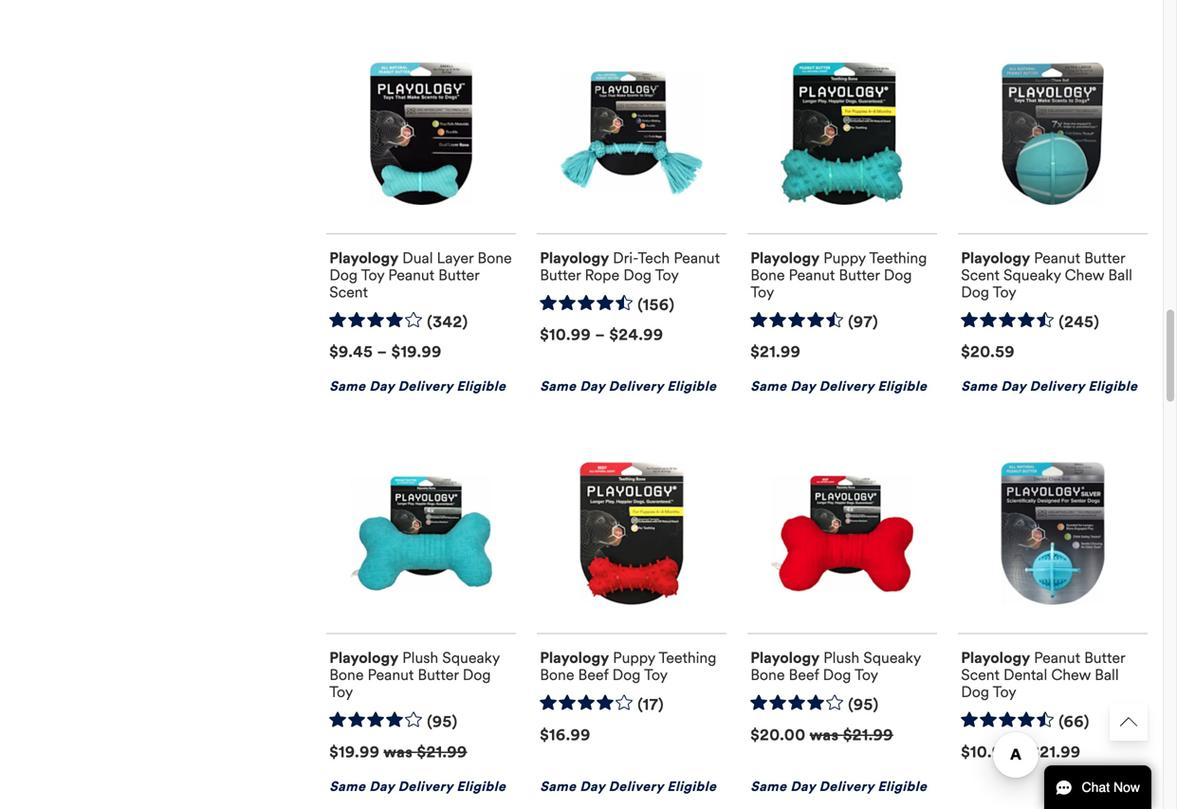 Task type: vqa. For each thing, say whether or not it's contained in the screenshot.
the Toy inside the Puppy Teething Bone Beef Dog Toy
yes



Task type: describe. For each thing, give the bounding box(es) containing it.
playology for peanut butter scent squeaky chew ball dog toy
[[961, 248, 1030, 267]]

dog inside peanut butter scent squeaky chew ball dog toy
[[961, 283, 990, 302]]

peanut inside plush squeaky bone peanut butter dog toy
[[368, 666, 414, 685]]

$21.99 for $10.99 – $21.99
[[1031, 743, 1081, 762]]

toy inside puppy teething bone beef dog toy
[[644, 666, 668, 685]]

delivery for $10.99
[[609, 378, 664, 395]]

$20.00 was $21.99
[[751, 726, 894, 745]]

plush for butter
[[402, 648, 439, 667]]

$10.99 for $10.99 – $21.99
[[961, 743, 1012, 762]]

same for $19.99
[[329, 778, 366, 795]]

butter inside puppy teething bone peanut butter dog toy
[[839, 266, 880, 285]]

butter inside dri-tech peanut butter rope dog toy
[[540, 266, 581, 285]]

$21.99 for $20.00 was $21.99
[[843, 726, 894, 745]]

same for $20.00
[[751, 778, 787, 795]]

95 reviews element for dog
[[848, 695, 879, 715]]

layer
[[437, 248, 474, 267]]

day for $20.00
[[791, 778, 816, 795]]

peanut inside puppy teething bone peanut butter dog toy
[[789, 266, 835, 285]]

playology for dual layer bone dog toy peanut butter scent
[[329, 248, 399, 267]]

squeaky for plush squeaky bone beef dog toy
[[864, 648, 921, 667]]

butter inside peanut butter scent squeaky chew ball dog toy
[[1085, 248, 1126, 267]]

bone for puppy teething bone peanut butter dog toy
[[751, 266, 785, 285]]

beef for plush
[[789, 666, 819, 685]]

eligible for plush squeaky bone peanut butter dog toy
[[457, 778, 506, 795]]

dog inside plush squeaky bone peanut butter dog toy
[[463, 666, 491, 685]]

dri-
[[613, 248, 638, 267]]

eligible for puppy teething bone peanut butter dog toy
[[878, 378, 927, 395]]

(95) for dog
[[848, 695, 879, 714]]

$20.59
[[961, 343, 1015, 362]]

(156)
[[638, 295, 675, 314]]

peanut inside dri-tech peanut butter rope dog toy
[[674, 248, 720, 267]]

(17)
[[638, 695, 664, 714]]

bone for plush squeaky bone beef dog toy
[[751, 666, 785, 685]]

66 reviews element
[[1059, 712, 1090, 732]]

same day delivery eligible for $16.99
[[540, 778, 717, 795]]

eligible for plush squeaky bone beef dog toy
[[878, 778, 927, 795]]

teething for dog
[[869, 248, 927, 267]]

$19.99 was $21.99
[[329, 743, 467, 762]]

puppy for butter
[[824, 248, 866, 267]]

playology for plush squeaky bone peanut butter dog toy
[[329, 648, 399, 667]]

delivery for $21.99
[[819, 378, 874, 395]]

– for $21.99
[[1017, 743, 1027, 762]]

was for $20.00
[[810, 726, 839, 745]]

dog inside puppy teething bone peanut butter dog toy
[[884, 266, 912, 285]]

156 reviews element
[[638, 295, 675, 315]]

scent inside dual layer bone dog toy peanut butter scent
[[329, 283, 368, 302]]

(66)
[[1059, 712, 1090, 731]]

chew for dental
[[1052, 666, 1091, 685]]

butter inside dual layer bone dog toy peanut butter scent
[[438, 266, 480, 285]]

dual
[[402, 248, 433, 267]]

playology for puppy teething bone beef dog toy
[[540, 648, 609, 667]]

97 reviews element
[[848, 313, 879, 332]]

scent for peanut butter scent dental chew ball dog toy
[[961, 666, 1000, 685]]

bone for dual layer bone dog toy peanut butter scent
[[478, 248, 512, 267]]

(97)
[[848, 313, 879, 332]]

1 vertical spatial $19.99
[[329, 743, 380, 762]]

(342)
[[427, 313, 468, 332]]

0 vertical spatial $19.99
[[391, 343, 442, 362]]

toy inside plush squeaky bone peanut butter dog toy
[[329, 683, 353, 702]]

dri-tech peanut butter rope dog toy
[[540, 248, 720, 285]]

same day delivery eligible for $9.45
[[329, 378, 506, 395]]

– for $24.99
[[595, 326, 605, 345]]

puppy teething bone peanut butter dog toy
[[751, 248, 927, 302]]

same for $9.45
[[329, 378, 366, 395]]

peanut inside peanut butter scent squeaky chew ball dog toy
[[1034, 248, 1081, 267]]

day for $16.99
[[580, 778, 605, 795]]

dual layer bone dog toy peanut butter scent
[[329, 248, 512, 302]]

eligible for peanut butter scent squeaky chew ball dog toy
[[1089, 378, 1138, 395]]

342 reviews element
[[427, 313, 468, 332]]

eligible for dual layer bone dog toy peanut butter scent
[[457, 378, 506, 395]]

chew for squeaky
[[1065, 266, 1105, 285]]

day for $20.59
[[1001, 378, 1026, 395]]

day for $9.45
[[369, 378, 394, 395]]

17 reviews element
[[638, 695, 664, 715]]

dog inside dual layer bone dog toy peanut butter scent
[[329, 266, 358, 285]]



Task type: locate. For each thing, give the bounding box(es) containing it.
scent for peanut butter scent squeaky chew ball dog toy
[[961, 266, 1000, 285]]

plush squeaky bone peanut butter dog toy
[[329, 648, 500, 702]]

chew inside the peanut butter scent dental chew ball dog toy
[[1052, 666, 1091, 685]]

0 horizontal spatial teething
[[659, 648, 717, 667]]

bone
[[478, 248, 512, 267], [751, 266, 785, 285], [329, 666, 364, 685], [540, 666, 574, 685], [751, 666, 785, 685]]

beef for puppy
[[578, 666, 609, 685]]

$24.99
[[610, 326, 664, 345]]

puppy inside puppy teething bone beef dog toy
[[613, 648, 655, 667]]

1 vertical spatial $10.99
[[961, 743, 1012, 762]]

dog
[[329, 266, 358, 285], [624, 266, 652, 285], [884, 266, 912, 285], [961, 283, 990, 302], [463, 666, 491, 685], [613, 666, 641, 685], [823, 666, 851, 685], [961, 683, 990, 702]]

puppy up (97)
[[824, 248, 866, 267]]

$9.45
[[329, 343, 373, 362]]

same day delivery eligible for $20.00
[[751, 778, 927, 795]]

–
[[595, 326, 605, 345], [377, 343, 387, 362], [1017, 743, 1027, 762]]

eligible
[[457, 378, 506, 395], [667, 378, 717, 395], [878, 378, 927, 395], [1089, 378, 1138, 395], [457, 778, 506, 795], [667, 778, 717, 795], [878, 778, 927, 795]]

dog inside puppy teething bone beef dog toy
[[613, 666, 641, 685]]

beef up "$20.00 was $21.99"
[[789, 666, 819, 685]]

squeaky inside peanut butter scent squeaky chew ball dog toy
[[1004, 266, 1061, 285]]

chew
[[1065, 266, 1105, 285], [1052, 666, 1091, 685]]

– left the $24.99
[[595, 326, 605, 345]]

peanut inside dual layer bone dog toy peanut butter scent
[[388, 266, 435, 285]]

delivery for $16.99
[[609, 778, 664, 795]]

(95) up $19.99 was $21.99
[[427, 712, 458, 731]]

ball
[[1109, 266, 1133, 285], [1095, 666, 1119, 685]]

bone inside puppy teething bone peanut butter dog toy
[[751, 266, 785, 285]]

1 horizontal spatial plush
[[824, 648, 860, 667]]

1 horizontal spatial –
[[595, 326, 605, 345]]

squeaky
[[1004, 266, 1061, 285], [442, 648, 500, 667], [864, 648, 921, 667]]

day
[[369, 378, 394, 395], [580, 378, 605, 395], [791, 378, 816, 395], [1001, 378, 1026, 395], [369, 778, 394, 795], [580, 778, 605, 795], [791, 778, 816, 795]]

same day delivery eligible down the $24.99
[[540, 378, 717, 395]]

same
[[329, 378, 366, 395], [540, 378, 576, 395], [751, 378, 787, 395], [961, 378, 998, 395], [329, 778, 366, 795], [540, 778, 576, 795], [751, 778, 787, 795]]

scent inside peanut butter scent squeaky chew ball dog toy
[[961, 266, 1000, 285]]

tech
[[638, 248, 670, 267]]

day for $10.99
[[580, 378, 605, 395]]

0 vertical spatial chew
[[1065, 266, 1105, 285]]

scroll to top image
[[1121, 713, 1138, 731]]

2 beef from the left
[[789, 666, 819, 685]]

toy inside dri-tech peanut butter rope dog toy
[[655, 266, 679, 285]]

same day delivery eligible down $20.59
[[961, 378, 1138, 395]]

same day delivery eligible down $19.99 was $21.99
[[329, 778, 506, 795]]

delivery down from $9.45 up to $19.99 element
[[398, 378, 453, 395]]

95 reviews element
[[848, 695, 879, 715], [427, 712, 458, 732]]

1 horizontal spatial $19.99
[[391, 343, 442, 362]]

chew up "(245)"
[[1065, 266, 1105, 285]]

delivery down the 245 reviews element
[[1030, 378, 1085, 395]]

butter up $19.99 was $21.99
[[418, 666, 459, 685]]

butter up "(245)"
[[1085, 248, 1126, 267]]

same for $16.99
[[540, 778, 576, 795]]

playology for dri-tech peanut butter rope dog toy
[[540, 248, 609, 267]]

same day delivery eligible for $19.99
[[329, 778, 506, 795]]

peanut inside the peanut butter scent dental chew ball dog toy
[[1034, 648, 1081, 667]]

plush squeaky bone beef dog toy
[[751, 648, 921, 685]]

butter inside the peanut butter scent dental chew ball dog toy
[[1085, 648, 1126, 667]]

from $10.99 up to $24.99 element
[[540, 326, 664, 345]]

plush
[[402, 648, 439, 667], [824, 648, 860, 667]]

toy inside dual layer bone dog toy peanut butter scent
[[361, 266, 384, 285]]

toy inside plush squeaky bone beef dog toy
[[855, 666, 879, 685]]

puppy teething bone beef dog toy
[[540, 648, 717, 685]]

0 vertical spatial puppy
[[824, 248, 866, 267]]

beef inside plush squeaky bone beef dog toy
[[789, 666, 819, 685]]

playology
[[329, 248, 399, 267], [540, 248, 609, 267], [751, 248, 820, 267], [961, 248, 1030, 267], [329, 648, 399, 667], [540, 648, 609, 667], [751, 648, 820, 667], [961, 648, 1030, 667]]

0 horizontal spatial beef
[[578, 666, 609, 685]]

peanut butter scent squeaky chew ball dog toy
[[961, 248, 1133, 302]]

2 plush from the left
[[824, 648, 860, 667]]

1 beef from the left
[[578, 666, 609, 685]]

$10.99
[[540, 326, 591, 345], [961, 743, 1012, 762]]

0 vertical spatial $10.99
[[540, 326, 591, 345]]

butter up (97)
[[839, 266, 880, 285]]

0 horizontal spatial $10.99
[[540, 326, 591, 345]]

was for $19.99
[[384, 743, 413, 762]]

delivery for $9.45
[[398, 378, 453, 395]]

teething
[[869, 248, 927, 267], [659, 648, 717, 667]]

eligible for dri-tech peanut butter rope dog toy
[[667, 378, 717, 395]]

same for $10.99
[[540, 378, 576, 395]]

beef up '$16.99' in the bottom of the page
[[578, 666, 609, 685]]

delivery for $20.59
[[1030, 378, 1085, 395]]

teething for toy
[[659, 648, 717, 667]]

chew inside peanut butter scent squeaky chew ball dog toy
[[1065, 266, 1105, 285]]

0 horizontal spatial $19.99
[[329, 743, 380, 762]]

butter inside plush squeaky bone peanut butter dog toy
[[418, 666, 459, 685]]

puppy
[[824, 248, 866, 267], [613, 648, 655, 667]]

toy
[[361, 266, 384, 285], [655, 266, 679, 285], [751, 283, 774, 302], [993, 283, 1017, 302], [644, 666, 668, 685], [855, 666, 879, 685], [329, 683, 353, 702], [993, 683, 1017, 702]]

(245)
[[1059, 313, 1100, 332]]

teething inside puppy teething bone peanut butter dog toy
[[869, 248, 927, 267]]

1 horizontal spatial (95)
[[848, 695, 879, 714]]

scent up $9.45
[[329, 283, 368, 302]]

95 reviews element up $19.99 was $21.99
[[427, 712, 458, 732]]

1 horizontal spatial $10.99
[[961, 743, 1012, 762]]

toy inside peanut butter scent squeaky chew ball dog toy
[[993, 283, 1017, 302]]

same day delivery eligible down from $9.45 up to $19.99 element
[[329, 378, 506, 395]]

delivery for $20.00
[[819, 778, 874, 795]]

scent left "dental"
[[961, 666, 1000, 685]]

squeaky for plush squeaky bone peanut butter dog toy
[[442, 648, 500, 667]]

scent inside the peanut butter scent dental chew ball dog toy
[[961, 666, 1000, 685]]

1 horizontal spatial puppy
[[824, 248, 866, 267]]

0 horizontal spatial (95)
[[427, 712, 458, 731]]

ball inside peanut butter scent squeaky chew ball dog toy
[[1109, 266, 1133, 285]]

bone inside dual layer bone dog toy peanut butter scent
[[478, 248, 512, 267]]

ball inside the peanut butter scent dental chew ball dog toy
[[1095, 666, 1119, 685]]

dog inside plush squeaky bone beef dog toy
[[823, 666, 851, 685]]

toy inside puppy teething bone peanut butter dog toy
[[751, 283, 774, 302]]

beef inside puppy teething bone beef dog toy
[[578, 666, 609, 685]]

(95) for butter
[[427, 712, 458, 731]]

same day delivery eligible for $20.59
[[961, 378, 1138, 395]]

1 vertical spatial ball
[[1095, 666, 1119, 685]]

rope
[[585, 266, 620, 285]]

from $10.99 up to $21.99 element
[[961, 743, 1081, 762]]

bone inside puppy teething bone beef dog toy
[[540, 666, 574, 685]]

plush for dog
[[824, 648, 860, 667]]

1 vertical spatial puppy
[[613, 648, 655, 667]]

from $9.45 up to $19.99 element
[[329, 343, 442, 362]]

0 horizontal spatial plush
[[402, 648, 439, 667]]

playology for plush squeaky bone beef dog toy
[[751, 648, 820, 667]]

chew right "dental"
[[1052, 666, 1091, 685]]

butter up scroll to top icon
[[1085, 648, 1126, 667]]

plush inside plush squeaky bone beef dog toy
[[824, 648, 860, 667]]

– down "dental"
[[1017, 743, 1027, 762]]

delivery for $19.99
[[398, 778, 453, 795]]

eligible for puppy teething bone beef dog toy
[[667, 778, 717, 795]]

same day delivery eligible down '$16.99' in the bottom of the page
[[540, 778, 717, 795]]

1 horizontal spatial teething
[[869, 248, 927, 267]]

0 horizontal spatial puppy
[[613, 648, 655, 667]]

$21.99 for $19.99 was $21.99
[[417, 743, 467, 762]]

delivery down "$20.00 was $21.99"
[[819, 778, 874, 795]]

same for $21.99
[[751, 378, 787, 395]]

$10.99 down rope at the top
[[540, 326, 591, 345]]

scent up $20.59
[[961, 266, 1000, 285]]

was down plush squeaky bone peanut butter dog toy
[[384, 743, 413, 762]]

0 vertical spatial teething
[[869, 248, 927, 267]]

toy inside the peanut butter scent dental chew ball dog toy
[[993, 683, 1017, 702]]

playology for puppy teething bone peanut butter dog toy
[[751, 248, 820, 267]]

$10.99 – $24.99
[[540, 326, 664, 345]]

1 horizontal spatial 95 reviews element
[[848, 695, 879, 715]]

peanut butter scent dental chew ball dog toy
[[961, 648, 1126, 702]]

squeaky inside plush squeaky bone peanut butter dog toy
[[442, 648, 500, 667]]

$19.99
[[391, 343, 442, 362], [329, 743, 380, 762]]

was right "$20.00"
[[810, 726, 839, 745]]

same day delivery eligible for $21.99
[[751, 378, 927, 395]]

$10.99 for $10.99 – $24.99
[[540, 326, 591, 345]]

plush inside plush squeaky bone peanut butter dog toy
[[402, 648, 439, 667]]

$10.99 – $21.99
[[961, 743, 1081, 762]]

scent
[[961, 266, 1000, 285], [329, 283, 368, 302], [961, 666, 1000, 685]]

dental
[[1004, 666, 1048, 685]]

– for $19.99
[[377, 343, 387, 362]]

– right $9.45
[[377, 343, 387, 362]]

$10.99 down "dental"
[[961, 743, 1012, 762]]

ball for peanut butter scent dental chew ball dog toy
[[1095, 666, 1119, 685]]

peanut
[[674, 248, 720, 267], [1034, 248, 1081, 267], [388, 266, 435, 285], [789, 266, 835, 285], [1034, 648, 1081, 667], [368, 666, 414, 685]]

1 plush from the left
[[402, 648, 439, 667]]

same day delivery eligible down "$20.00 was $21.99"
[[751, 778, 927, 795]]

same day delivery eligible down 97 reviews "element" at the top of the page
[[751, 378, 927, 395]]

95 reviews element down plush squeaky bone beef dog toy
[[848, 695, 879, 715]]

$21.99
[[751, 343, 801, 362], [843, 726, 894, 745], [417, 743, 467, 762], [1031, 743, 1081, 762]]

dog inside dri-tech peanut butter rope dog toy
[[624, 266, 652, 285]]

bone for puppy teething bone beef dog toy
[[540, 666, 574, 685]]

teething up (97)
[[869, 248, 927, 267]]

delivery down 17 reviews 'element'
[[609, 778, 664, 795]]

butter left rope at the top
[[540, 266, 581, 285]]

day for $19.99
[[369, 778, 394, 795]]

same day delivery eligible
[[329, 378, 506, 395], [540, 378, 717, 395], [751, 378, 927, 395], [961, 378, 1138, 395], [329, 778, 506, 795], [540, 778, 717, 795], [751, 778, 927, 795]]

1 vertical spatial teething
[[659, 648, 717, 667]]

95 reviews element for butter
[[427, 712, 458, 732]]

(95) down plush squeaky bone beef dog toy
[[848, 695, 879, 714]]

puppy up (17)
[[613, 648, 655, 667]]

butter
[[1085, 248, 1126, 267], [438, 266, 480, 285], [540, 266, 581, 285], [839, 266, 880, 285], [1085, 648, 1126, 667], [418, 666, 459, 685]]

$16.99
[[540, 726, 591, 745]]

(95)
[[848, 695, 879, 714], [427, 712, 458, 731]]

2 horizontal spatial squeaky
[[1004, 266, 1061, 285]]

1 horizontal spatial beef
[[789, 666, 819, 685]]

butter right dual
[[438, 266, 480, 285]]

was
[[810, 726, 839, 745], [384, 743, 413, 762]]

ball for peanut butter scent squeaky chew ball dog toy
[[1109, 266, 1133, 285]]

delivery down $19.99 was $21.99
[[398, 778, 453, 795]]

delivery down the $24.99
[[609, 378, 664, 395]]

squeaky inside plush squeaky bone beef dog toy
[[864, 648, 921, 667]]

1 horizontal spatial was
[[810, 726, 839, 745]]

$20.00
[[751, 726, 806, 745]]

delivery
[[398, 378, 453, 395], [609, 378, 664, 395], [819, 378, 874, 395], [1030, 378, 1085, 395], [398, 778, 453, 795], [609, 778, 664, 795], [819, 778, 874, 795]]

beef
[[578, 666, 609, 685], [789, 666, 819, 685]]

dog inside the peanut butter scent dental chew ball dog toy
[[961, 683, 990, 702]]

bone inside plush squeaky bone peanut butter dog toy
[[329, 666, 364, 685]]

1 vertical spatial chew
[[1052, 666, 1091, 685]]

playology for peanut butter scent dental chew ball dog toy
[[961, 648, 1030, 667]]

puppy inside puppy teething bone peanut butter dog toy
[[824, 248, 866, 267]]

0 horizontal spatial was
[[384, 743, 413, 762]]

same for $20.59
[[961, 378, 998, 395]]

teething up (17)
[[659, 648, 717, 667]]

$9.45 – $19.99
[[329, 343, 442, 362]]

0 horizontal spatial 95 reviews element
[[427, 712, 458, 732]]

puppy for dog
[[613, 648, 655, 667]]

bone inside plush squeaky bone beef dog toy
[[751, 666, 785, 685]]

1 horizontal spatial squeaky
[[864, 648, 921, 667]]

2 horizontal spatial –
[[1017, 743, 1027, 762]]

0 horizontal spatial squeaky
[[442, 648, 500, 667]]

delivery down 97 reviews "element" at the top of the page
[[819, 378, 874, 395]]

bone for plush squeaky bone peanut butter dog toy
[[329, 666, 364, 685]]

styled arrow button link
[[1110, 703, 1148, 741]]

same day delivery eligible for $10.99
[[540, 378, 717, 395]]

day for $21.99
[[791, 378, 816, 395]]

teething inside puppy teething bone beef dog toy
[[659, 648, 717, 667]]

0 horizontal spatial –
[[377, 343, 387, 362]]

245 reviews element
[[1059, 313, 1100, 332]]

0 vertical spatial ball
[[1109, 266, 1133, 285]]



